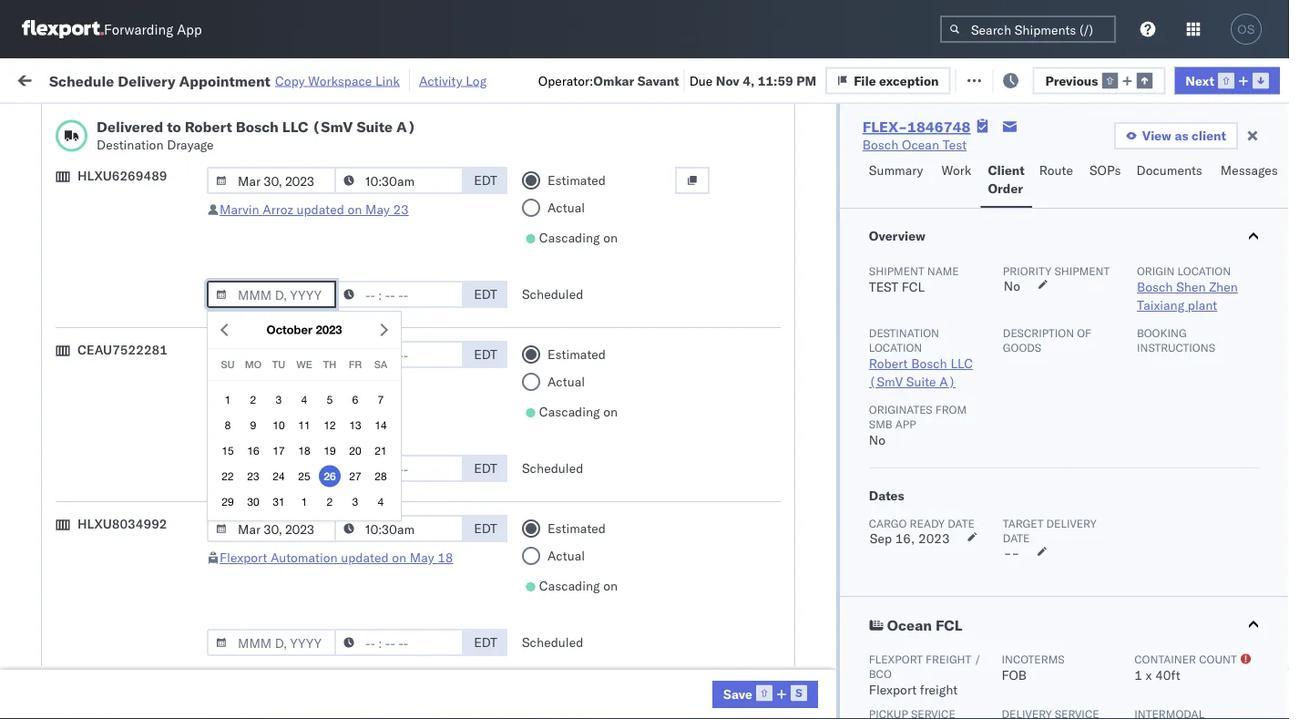 Task type: vqa. For each thing, say whether or not it's contained in the screenshot.
Confirm Delivery
yes



Task type: locate. For each thing, give the bounding box(es) containing it.
edt for hlxu8034992 -- : -- -- text field
[[474, 634, 497, 650]]

container for container numbers
[[1123, 142, 1172, 155]]

1 left x
[[1135, 667, 1143, 683]]

0 horizontal spatial name
[[709, 149, 738, 163]]

a) inside destination location robert bosch llc (smv suite a)
[[940, 374, 956, 390]]

date for --
[[1003, 531, 1030, 545]]

a) up originates from smb app no
[[940, 374, 956, 390]]

1 scheduled from the top
[[522, 286, 584, 302]]

7 resize handle column header from the left
[[1092, 141, 1114, 719]]

demo down client name button in the right of the page
[[727, 183, 761, 199]]

ocean fcl for upload customs clearance documents button for 12:00 am pdt, aug 19, 2022
[[558, 183, 622, 199]]

clearance for 11:00 pm pst, nov 8, 2022
[[141, 373, 200, 389]]

dec
[[386, 423, 410, 439], [386, 463, 410, 479], [378, 504, 402, 519], [379, 544, 403, 560]]

bosch inside destination location robert bosch llc (smv suite a)
[[911, 355, 948, 371]]

40ft
[[1156, 667, 1181, 683]]

0 vertical spatial cascading on
[[539, 230, 618, 246]]

2 button down 26 button at the bottom left of page
[[319, 491, 341, 513]]

2 ceau7522281, from the top
[[1123, 262, 1216, 278]]

bosch shen zhen taixiang plant link
[[1137, 279, 1238, 313]]

0 horizontal spatial 4
[[301, 393, 307, 406]]

3 schedule pickup from los angeles, ca from the top
[[42, 333, 246, 367]]

0 horizontal spatial robert
[[185, 118, 232, 136]]

work left the flex
[[942, 162, 972, 178]]

upload customs clearance documents down ceau7522281
[[42, 373, 200, 407]]

from for fifth schedule pickup from los angeles, ca button from the bottom
[[142, 213, 168, 229]]

1 vertical spatial 3
[[352, 495, 358, 508]]

numbers
[[1123, 156, 1168, 170]]

2 vertical spatial cascading on
[[539, 578, 618, 594]]

am for pdt,
[[332, 183, 353, 199]]

1 vertical spatial 18
[[438, 550, 453, 565]]

1 vertical spatial 11:59 pm pst, dec 13, 2022
[[293, 463, 468, 479]]

robert inside 'delivered to robert bosch llc (smv suite a) destination drayage'
[[185, 118, 232, 136]]

0 vertical spatial mmm d, yyyy text field
[[207, 167, 336, 194]]

a) for destination location
[[940, 374, 956, 390]]

a) up deadline button
[[396, 118, 416, 136]]

schedule delivery appointment for 11:59 pm pst, dec 13, 2022
[[42, 463, 224, 478]]

upload customs clearance documents button for 11:00 pm pst, nov 8, 2022
[[42, 372, 259, 411]]

9 resize handle column header from the left
[[1257, 141, 1279, 719]]

0 vertical spatial actual
[[548, 200, 585, 216]]

13 button
[[344, 414, 366, 436]]

upload customs clearance documents link down workitem "button"
[[42, 172, 259, 208]]

upload customs clearance documents button down ceau7522281
[[42, 372, 259, 411]]

1 vertical spatial container
[[1135, 652, 1197, 666]]

in
[[271, 113, 282, 127]]

4 schedule pickup from los angeles, ca link from the top
[[42, 412, 259, 449]]

hlxu6269489
[[77, 168, 167, 184]]

0 vertical spatial container
[[1123, 142, 1172, 155]]

suite up deadline button
[[357, 118, 393, 136]]

activity log button
[[419, 69, 487, 92]]

1 horizontal spatial 2 button
[[319, 491, 341, 513]]

-- : -- -- text field
[[334, 167, 464, 194], [334, 455, 464, 482], [334, 629, 464, 656]]

client down "due"
[[676, 149, 706, 163]]

bosch inside origin location bosch shen zhen taixiang plant
[[1137, 279, 1173, 295]]

ocean fcl inside button
[[887, 616, 963, 634]]

sa
[[374, 359, 388, 370]]

may for 23
[[365, 201, 390, 217]]

integration down bookings
[[795, 624, 858, 640]]

1 horizontal spatial suite
[[907, 374, 936, 390]]

work right import
[[198, 71, 230, 87]]

-- : -- -- text field up 24,
[[334, 515, 464, 542]]

1889466 right target
[[1045, 504, 1101, 519]]

5 schedule pickup from los angeles, ca from the top
[[42, 574, 246, 608]]

ceau7522281, down instructions
[[1123, 383, 1216, 399]]

3 flex-1889466 from the top
[[1006, 544, 1101, 560]]

suite up originates
[[907, 374, 936, 390]]

name for shipment name test fcl
[[928, 264, 959, 278]]

3 schedule pickup from los angeles, ca link from the top
[[42, 332, 259, 369]]

a) for delivered to robert bosch llc (smv suite a)
[[396, 118, 416, 136]]

updated down 4:00 pm pst, dec 23, 2022
[[341, 550, 389, 565]]

a) inside 'delivered to robert bosch llc (smv suite a) destination drayage'
[[396, 118, 416, 136]]

2 lagerfeld from the top
[[978, 664, 1032, 680]]

ca
[[42, 231, 59, 247], [42, 271, 59, 287], [42, 351, 59, 367], [42, 432, 59, 447], [42, 512, 59, 528], [42, 592, 59, 608]]

schedule pickup from los angeles, ca for fourth schedule pickup from los angeles, ca button from the top of the page
[[42, 413, 246, 447]]

1 confirm from the top
[[42, 493, 88, 509]]

-- : -- -- text field up sa on the left of the page
[[334, 281, 464, 308]]

container up the numbers
[[1123, 142, 1172, 155]]

ca for confirm pickup from los angeles, ca button
[[42, 512, 59, 528]]

4 for leftmost 4 button
[[301, 393, 307, 406]]

2 13, from the top
[[413, 463, 433, 479]]

0 vertical spatial 2 button
[[242, 389, 264, 410]]

24,
[[406, 544, 426, 560]]

0 vertical spatial updated
[[297, 201, 344, 217]]

ceau7522281, down booking
[[1123, 343, 1216, 359]]

4 schedule pickup from los angeles, ca from the top
[[42, 413, 246, 447]]

0 vertical spatial 23
[[393, 201, 409, 217]]

11:59 pm pdt, nov 4, 2022 for 4th schedule pickup from los angeles, ca button from the bottom of the page
[[293, 263, 461, 279]]

3 abcdef from the top
[[1241, 504, 1290, 519]]

delivery up schedule pickup from rotterdam, netherlands
[[99, 623, 146, 639]]

2 horizontal spatial 1
[[1135, 667, 1143, 683]]

3 down 27
[[352, 495, 358, 508]]

3 actual from the top
[[548, 548, 585, 564]]

appointment for 11:59 pm pdt, nov 4, 2022
[[149, 302, 224, 318]]

0 horizontal spatial suite
[[357, 118, 393, 136]]

0 vertical spatial -- : -- -- text field
[[334, 167, 464, 194]]

app down originates
[[896, 417, 916, 431]]

suite inside 'delivered to robert bosch llc (smv suite a) destination drayage'
[[357, 118, 393, 136]]

3 resize handle column header from the left
[[527, 141, 549, 719]]

location up robert bosch llc (smv suite a) link
[[869, 340, 923, 354]]

0 vertical spatial a)
[[396, 118, 416, 136]]

appointment down 15
[[149, 463, 224, 478]]

2 upload from the top
[[42, 373, 83, 389]]

container
[[1123, 142, 1172, 155], [1135, 652, 1197, 666]]

edt for third -- : -- -- text field from the bottom of the page
[[474, 172, 497, 188]]

updated
[[297, 201, 344, 217], [341, 550, 389, 565]]

may down 12:00 am pdt, aug 19, 2022
[[365, 201, 390, 217]]

ceau7522281,
[[1123, 222, 1216, 238], [1123, 262, 1216, 278], [1123, 303, 1216, 319], [1123, 343, 1216, 359], [1123, 383, 1216, 399]]

2 cascading from the top
[[539, 404, 600, 420]]

1 resize handle column header from the left
[[261, 141, 283, 719]]

flex id
[[977, 149, 1011, 163]]

ceau7522281, up origin
[[1123, 222, 1216, 238]]

upload customs clearance documents down workitem "button"
[[42, 173, 200, 207]]

save
[[724, 686, 753, 702]]

1 right 31 button
[[301, 495, 307, 508]]

delivery up ceau7522281
[[99, 302, 146, 318]]

link
[[375, 72, 400, 88]]

scheduled for marvin arroz updated on may 23
[[522, 286, 584, 302]]

1 horizontal spatial destination
[[869, 326, 940, 339]]

1 clearance from the top
[[141, 173, 200, 189]]

schedule inside schedule pickup from rotterdam, netherlands
[[42, 654, 96, 670]]

1 horizontal spatial robert
[[869, 355, 908, 371]]

1 horizontal spatial no
[[869, 432, 886, 448]]

delivery up confirm pickup from los angeles, ca
[[99, 463, 146, 478]]

3 ca from the top
[[42, 351, 59, 367]]

flex id button
[[968, 145, 1095, 163]]

location
[[1178, 264, 1231, 278], [869, 340, 923, 354]]

flex-1660288 button
[[977, 178, 1104, 204], [977, 178, 1104, 204]]

2 schedule delivery appointment button from the top
[[42, 462, 224, 482]]

resize handle column header for deadline button
[[463, 141, 485, 719]]

2 vertical spatial flex-1889466
[[1006, 544, 1101, 560]]

0 vertical spatial 23,
[[405, 504, 425, 519]]

schedule delivery appointment link up confirm pickup from los angeles, ca
[[42, 462, 224, 480]]

1 vertical spatial confirm
[[42, 543, 88, 559]]

3 lhuu7894563, from the top
[[1123, 503, 1217, 519]]

1 horizontal spatial 4
[[378, 495, 384, 508]]

schedule for fourth schedule pickup from los angeles, ca button from the top of the page
[[42, 413, 96, 429]]

appointment for 11:59 pm pst, dec 13, 2022
[[149, 463, 224, 478]]

14
[[375, 419, 387, 431]]

delivery for 8:30 pm pst, jan 23, 2023
[[99, 623, 146, 639]]

1 11:59 pm pdt, nov 4, 2022 from the top
[[293, 223, 461, 239]]

edt
[[474, 172, 497, 188], [474, 286, 497, 302], [474, 346, 497, 362], [474, 460, 497, 476], [474, 520, 497, 536], [474, 634, 497, 650]]

schedule delivery appointment button up confirm pickup from los angeles, ca
[[42, 462, 224, 482]]

1 horizontal spatial 1
[[301, 495, 307, 508]]

client
[[676, 149, 706, 163], [988, 162, 1025, 178]]

ocean fcl for schedule delivery appointment button corresponding to 11:59 pm pst, dec 13, 2022
[[558, 463, 622, 479]]

3 schedule delivery appointment button from the top
[[42, 622, 224, 642]]

1 vertical spatial 1 button
[[293, 491, 315, 513]]

file down search shipments (/) text box
[[979, 71, 1001, 87]]

may down 4:00 pm pst, dec 23, 2022
[[410, 550, 434, 565]]

schedule delivery appointment button for 8:30 pm pst, jan 23, 2023
[[42, 622, 224, 642]]

2 actual from the top
[[548, 374, 585, 390]]

0 vertical spatial name
[[709, 149, 738, 163]]

23 button
[[242, 465, 264, 487]]

name inside client name button
[[709, 149, 738, 163]]

month  2023-10 element
[[214, 387, 395, 514]]

23 down aug
[[393, 201, 409, 217]]

2 abcdef from the top
[[1241, 463, 1290, 479]]

schedule delivery appointment link up schedule pickup from rotterdam, netherlands
[[42, 622, 224, 640]]

actual
[[548, 200, 585, 216], [548, 374, 585, 390], [548, 548, 585, 564]]

2 right 4:00
[[327, 495, 333, 508]]

nov for 4th schedule pickup from los angeles, ca button from the bottom of the page
[[387, 263, 411, 279]]

5 ceau7522281, from the top
[[1123, 383, 1216, 399]]

exception up flex-1846748 link
[[880, 72, 939, 88]]

4 hlxu62694 from the top
[[1220, 343, 1290, 359]]

1 vertical spatial upload customs clearance documents link
[[42, 372, 259, 409]]

location inside origin location bosch shen zhen taixiang plant
[[1178, 264, 1231, 278]]

2 upload customs clearance documents link from the top
[[42, 372, 259, 409]]

6 ca from the top
[[42, 592, 59, 608]]

app inside originates from smb app no
[[896, 417, 916, 431]]

file exception up flex-1846748 link
[[854, 72, 939, 88]]

2 up "9"
[[250, 393, 256, 406]]

6 button
[[344, 389, 366, 410]]

1 horizontal spatial (smv
[[869, 374, 903, 390]]

4 schedule pickup from los angeles, ca button from the top
[[42, 412, 259, 451]]

upload customs clearance documents button down workitem "button"
[[42, 172, 259, 210]]

11:59 pm pdt, nov 4, 2022 for 3rd schedule pickup from los angeles, ca button from the bottom
[[293, 343, 461, 359]]

5 test123 from the top
[[1241, 383, 1290, 399]]

appointment up rotterdam,
[[149, 623, 224, 639]]

mmm d, yyyy text field for hlxu8034992 -- : -- -- text field
[[207, 629, 336, 656]]

1 vertical spatial documents
[[42, 191, 108, 207]]

clearance down ceau7522281
[[141, 373, 200, 389]]

client up the order
[[988, 162, 1025, 178]]

rotterdam,
[[172, 654, 237, 670]]

copy workspace link button
[[275, 72, 400, 88]]

robert inside destination location robert bosch llc (smv suite a)
[[869, 355, 908, 371]]

customs down ceau7522281
[[87, 373, 138, 389]]

actions
[[1235, 149, 1273, 163]]

21 button
[[370, 440, 392, 461]]

1 vertical spatial name
[[928, 264, 959, 278]]

0 horizontal spatial destination
[[97, 137, 164, 153]]

3 lhuu7894563, uetu52384 from the top
[[1123, 503, 1290, 519]]

schedule delivery appointment for 11:59 pm pdt, nov 4, 2022
[[42, 302, 224, 318]]

bosch ocean test
[[863, 137, 967, 153], [795, 223, 899, 239], [795, 263, 899, 279], [795, 303, 899, 319], [795, 343, 899, 359], [795, 383, 899, 399], [795, 423, 899, 439], [795, 463, 899, 479], [676, 504, 780, 519], [795, 504, 899, 519], [795, 544, 899, 560]]

documents down view as client button
[[1137, 162, 1203, 178]]

operator: omkar savant
[[538, 72, 680, 88]]

1 up 8
[[225, 393, 231, 406]]

1 button right 31 button
[[293, 491, 315, 513]]

schedule for schedule delivery appointment button corresponding to 11:59 pm pst, dec 13, 2022
[[42, 463, 96, 478]]

name down "due"
[[709, 149, 738, 163]]

0 vertical spatial flexport demo consignee
[[676, 183, 826, 199]]

0 horizontal spatial may
[[365, 201, 390, 217]]

2 mmm d, yyyy text field from the top
[[207, 341, 336, 368]]

angeles, inside confirm pickup from los angeles, ca
[[188, 493, 238, 509]]

taixiang
[[1137, 297, 1185, 313]]

1 horizontal spatial 2
[[327, 495, 333, 508]]

2 edt from the top
[[474, 286, 497, 302]]

client order button
[[981, 154, 1032, 208]]

schedule for schedule delivery appointment button related to 11:59 pm pdt, nov 4, 2022
[[42, 302, 96, 318]]

sep
[[870, 530, 892, 546]]

4 test123 from the top
[[1241, 343, 1290, 359]]

confirm delivery button
[[42, 542, 139, 562]]

-- down target
[[1004, 545, 1020, 561]]

1 vertical spatial suite
[[907, 374, 936, 390]]

1889466 down delivery on the bottom right
[[1045, 544, 1101, 560]]

schedule delivery appointment button for 11:59 pm pst, dec 13, 2022
[[42, 462, 224, 482]]

4:00
[[293, 504, 321, 519]]

pickup inside confirm pickup from los angeles, ca
[[92, 493, 131, 509]]

2
[[250, 393, 256, 406], [327, 495, 333, 508]]

11:59
[[758, 72, 794, 88], [293, 223, 329, 239], [293, 263, 329, 279], [293, 303, 329, 319], [293, 343, 329, 359], [293, 423, 329, 439], [293, 463, 329, 479]]

3 mmm d, yyyy text field from the top
[[207, 455, 336, 482]]

from inside confirm pickup from los angeles, ca
[[134, 493, 161, 509]]

workitem button
[[11, 145, 264, 163]]

0 vertical spatial jan
[[378, 624, 399, 640]]

llc right in
[[282, 118, 308, 136]]

clearance for 12:00 am pdt, aug 19, 2022
[[141, 173, 200, 189]]

client name button
[[667, 145, 767, 163]]

1 vertical spatial upload customs clearance documents button
[[42, 372, 259, 411]]

messages
[[1221, 162, 1278, 178]]

october 2023
[[267, 323, 342, 337]]

0 vertical spatial destination
[[97, 137, 164, 153]]

5 schedule pickup from los angeles, ca link from the top
[[42, 573, 259, 609]]

1 integration from the top
[[795, 624, 858, 640]]

-- : -- -- text field up 8,
[[334, 341, 464, 368]]

(smv inside 'delivered to robert bosch llc (smv suite a) destination drayage'
[[312, 118, 353, 136]]

2 vertical spatial -- : -- -- text field
[[334, 515, 464, 542]]

-- : -- -- text field
[[334, 281, 464, 308], [334, 341, 464, 368], [334, 515, 464, 542]]

0 vertical spatial karl
[[951, 624, 974, 640]]

llc inside destination location robert bosch llc (smv suite a)
[[951, 355, 973, 371]]

1 horizontal spatial 4 button
[[370, 491, 392, 513]]

18 right 24,
[[438, 550, 453, 565]]

3 ceau7522281, hlxu62694 from the top
[[1123, 303, 1290, 319]]

0 horizontal spatial 4 button
[[293, 389, 315, 410]]

documents down hlxu6269489
[[42, 191, 108, 207]]

MMM D, YYYY text field
[[207, 281, 336, 308], [207, 341, 336, 368], [207, 455, 336, 482], [207, 515, 336, 542]]

angeles, up 15
[[196, 413, 246, 429]]

17
[[273, 444, 285, 457]]

flex-1893174 button
[[977, 579, 1104, 605], [977, 579, 1104, 605]]

dec for confirm delivery
[[379, 544, 403, 560]]

2 vertical spatial 1
[[1135, 667, 1143, 683]]

1 vertical spatial cascading
[[539, 404, 600, 420]]

th
[[323, 359, 336, 370]]

3 -- : -- -- text field from the top
[[334, 629, 464, 656]]

1 flex-1889466 from the top
[[1006, 463, 1101, 479]]

1 vertical spatial 1889466
[[1045, 504, 1101, 519]]

updated for automation
[[341, 550, 389, 565]]

confirm up confirm delivery
[[42, 493, 88, 509]]

ocean inside button
[[887, 616, 932, 634]]

1 vertical spatial 23
[[247, 470, 259, 482]]

3 ceau7522281, from the top
[[1123, 303, 1216, 319]]

location inside destination location robert bosch llc (smv suite a)
[[869, 340, 923, 354]]

0 vertical spatial account
[[888, 624, 936, 640]]

ca for fourth schedule pickup from los angeles, ca button from the top of the page
[[42, 432, 59, 447]]

delivery for 11:59 pm pst, dec 13, 2022
[[99, 463, 146, 478]]

date inside target delivery date
[[1003, 531, 1030, 545]]

1 integration test account - karl lagerfeld from the top
[[795, 624, 1032, 640]]

suite inside destination location robert bosch llc (smv suite a)
[[907, 374, 936, 390]]

no down priority
[[1004, 278, 1021, 294]]

angeles, for fifth schedule pickup from los angeles, ca button from the bottom
[[196, 213, 246, 229]]

schedule delivery appointment up confirm pickup from los angeles, ca
[[42, 463, 224, 478]]

1 horizontal spatial a)
[[940, 374, 956, 390]]

1 vertical spatial 13,
[[413, 463, 433, 479]]

4 down 28
[[378, 495, 384, 508]]

schedule delivery appointment for 8:30 pm pst, jan 23, 2023
[[42, 623, 224, 639]]

0 vertical spatial schedule delivery appointment button
[[42, 301, 224, 321]]

from inside originates from smb app no
[[936, 402, 967, 416]]

1 vertical spatial karl
[[951, 664, 974, 680]]

2 confirm from the top
[[42, 543, 88, 559]]

2 vertical spatial 23,
[[402, 664, 422, 680]]

4 uetu52384 from the top
[[1220, 543, 1290, 559]]

suite
[[357, 118, 393, 136], [907, 374, 936, 390]]

3 estimated from the top
[[548, 520, 606, 536]]

workitem
[[20, 149, 68, 163]]

4 button left 5 at the left bottom
[[293, 389, 315, 410]]

flex-1846748
[[863, 118, 971, 136], [1006, 263, 1101, 279], [1006, 303, 1101, 319], [1006, 343, 1101, 359]]

maeu94 down maeu97
[[1241, 624, 1290, 640]]

documents down ceau7522281
[[42, 391, 108, 407]]

pickup for schedule pickup from rotterdam, netherlands button
[[99, 654, 138, 670]]

may for 18
[[410, 550, 434, 565]]

1 vertical spatial clearance
[[141, 373, 200, 389]]

13, down 8,
[[413, 423, 433, 439]]

0 vertical spatial schedule delivery appointment link
[[42, 301, 224, 319]]

confirm delivery link
[[42, 542, 139, 560]]

1 vertical spatial estimated
[[548, 346, 606, 362]]

27
[[349, 470, 362, 482]]

11 button
[[293, 414, 315, 436]]

2 8:30 pm pst, jan 23, 2023 from the top
[[293, 664, 456, 680]]

schedule delivery appointment button
[[42, 301, 224, 321], [42, 462, 224, 482], [42, 622, 224, 642]]

confirm inside confirm pickup from los angeles, ca
[[42, 493, 88, 509]]

os button
[[1226, 8, 1268, 50]]

mmm d, yyyy text field up arroz on the left top of the page
[[207, 167, 336, 194]]

2 vertical spatial 1889466
[[1045, 544, 1101, 560]]

1 1889466 from the top
[[1045, 463, 1101, 479]]

2 upload customs clearance documents from the top
[[42, 373, 200, 407]]

pickup inside schedule pickup from rotterdam, netherlands
[[99, 654, 138, 670]]

pst,
[[355, 383, 383, 399], [355, 423, 383, 439], [355, 463, 383, 479], [347, 504, 375, 519], [348, 544, 376, 560], [347, 624, 375, 640], [347, 664, 375, 680]]

upload customs clearance documents link for 12:00 am pdt, aug 19, 2022
[[42, 172, 259, 208]]

destination up robert bosch llc (smv suite a) link
[[869, 326, 940, 339]]

no
[[427, 113, 442, 127], [1004, 278, 1021, 294], [869, 432, 886, 448]]

upload customs clearance documents link down ceau7522281
[[42, 372, 259, 409]]

sops
[[1090, 162, 1121, 178]]

MMM D, YYYY text field
[[207, 167, 336, 194], [207, 629, 336, 656]]

route button
[[1032, 154, 1083, 208]]

11:59 pm pdt, nov 4, 2022 for schedule delivery appointment button related to 11:59 pm pdt, nov 4, 2022
[[293, 303, 461, 319]]

schedule pickup from los angeles, ca
[[42, 213, 246, 247], [42, 253, 246, 287], [42, 333, 246, 367], [42, 413, 246, 447], [42, 574, 246, 608]]

location for bosch
[[869, 340, 923, 354]]

ocean fcl for schedule delivery appointment button related to 11:59 pm pdt, nov 4, 2022
[[558, 303, 622, 319]]

0 vertical spatial clearance
[[141, 173, 200, 189]]

schedule pickup from rotterdam, netherlands link
[[42, 653, 259, 689]]

due nov 4, 11:59 pm
[[690, 72, 817, 88]]

(smv up deadline
[[312, 118, 353, 136]]

1 actual from the top
[[548, 200, 585, 216]]

0 vertical spatial 8:30
[[293, 624, 321, 640]]

3 schedule pickup from los angeles, ca button from the top
[[42, 332, 259, 370]]

2 upload customs clearance documents button from the top
[[42, 372, 259, 411]]

upload down ceau7522281
[[42, 373, 83, 389]]

4 button
[[293, 389, 315, 410], [370, 491, 392, 513]]

schedule delivery appointment button up ceau7522281
[[42, 301, 224, 321]]

2 schedule pickup from los angeles, ca from the top
[[42, 253, 246, 287]]

3 -- : -- -- text field from the top
[[334, 515, 464, 542]]

savant
[[638, 72, 680, 88]]

ocean fcl for 8:30 pm pst, jan 23, 2023 schedule delivery appointment button
[[558, 624, 622, 640]]

name inside shipment name test fcl
[[928, 264, 959, 278]]

1 customs from the top
[[87, 173, 138, 189]]

2 estimated from the top
[[548, 346, 606, 362]]

ready
[[910, 516, 945, 530]]

no down smb
[[869, 432, 886, 448]]

1 vertical spatial a)
[[940, 374, 956, 390]]

lhuu7894563, uetu52384
[[1123, 423, 1290, 439], [1123, 463, 1290, 479], [1123, 503, 1290, 519], [1123, 543, 1290, 559]]

abcdef for confirm pickup from los angeles, ca
[[1241, 504, 1290, 519]]

11:59 pm pdt, nov 4, 2022 for fifth schedule pickup from los angeles, ca button from the bottom
[[293, 223, 461, 239]]

11:59 pm pst, dec 13, 2022 up "21"
[[293, 423, 468, 439]]

confirm pickup from los angeles, ca button
[[42, 493, 259, 531]]

12:00
[[293, 183, 329, 199]]

angeles, for fifth schedule pickup from los angeles, ca button
[[196, 574, 246, 590]]

robert up originates
[[869, 355, 908, 371]]

ocean fcl
[[558, 183, 622, 199], [558, 223, 622, 239], [558, 303, 622, 319], [558, 343, 622, 359], [558, 383, 622, 399], [558, 423, 622, 439], [558, 463, 622, 479], [558, 504, 622, 519], [558, 544, 622, 560], [558, 584, 622, 600], [887, 616, 963, 634], [558, 624, 622, 640], [558, 664, 622, 680]]

angeles, left arroz on the left top of the page
[[196, 213, 246, 229]]

18 inside 18 button
[[298, 444, 310, 457]]

pickup
[[99, 213, 138, 229], [99, 253, 138, 269], [99, 333, 138, 349], [99, 413, 138, 429], [92, 493, 131, 509], [99, 574, 138, 590], [99, 654, 138, 670]]

pdt, for 4th schedule pickup from los angeles, ca button from the bottom of the page
[[355, 263, 384, 279]]

destination down delivered
[[97, 137, 164, 153]]

4 abcdef from the top
[[1241, 544, 1290, 560]]

2 uetu52384 from the top
[[1220, 463, 1290, 479]]

container inside button
[[1123, 142, 1172, 155]]

scheduled
[[522, 286, 584, 302], [522, 460, 584, 476], [522, 634, 584, 650]]

1 vertical spatial customs
[[87, 373, 138, 389]]

(smv inside destination location robert bosch llc (smv suite a)
[[869, 374, 903, 390]]

llc inside 'delivered to robert bosch llc (smv suite a) destination drayage'
[[282, 118, 308, 136]]

24 button
[[268, 465, 290, 487]]

resize handle column header for flex id button
[[1092, 141, 1114, 719]]

1 vertical spatial 8:30 pm pst, jan 23, 2023
[[293, 664, 456, 680]]

instructions
[[1137, 340, 1216, 354]]

am right the 6:00
[[324, 544, 345, 560]]

0 vertical spatial integration
[[795, 624, 858, 640]]

container up 40ft
[[1135, 652, 1197, 666]]

1 vertical spatial schedule delivery appointment button
[[42, 462, 224, 482]]

1 vertical spatial 1
[[301, 495, 307, 508]]

from inside schedule pickup from rotterdam, netherlands
[[142, 654, 168, 670]]

abcdef
[[1241, 423, 1290, 439], [1241, 463, 1290, 479], [1241, 504, 1290, 519], [1241, 544, 1290, 560]]

2 schedule pickup from los angeles, ca link from the top
[[42, 252, 259, 288]]

name right shipment
[[928, 264, 959, 278]]

ocean fcl for confirm delivery button
[[558, 544, 622, 560]]

flex-1889466 up delivery on the bottom right
[[1006, 463, 1101, 479]]

llc for location
[[951, 355, 973, 371]]

1 vertical spatial llc
[[951, 355, 973, 371]]

1 vertical spatial scheduled
[[522, 460, 584, 476]]

1 estimated from the top
[[548, 172, 606, 188]]

0 vertical spatial customs
[[87, 173, 138, 189]]

29 button
[[217, 491, 239, 513]]

documents inside documents button
[[1137, 162, 1203, 178]]

2 clearance from the top
[[141, 373, 200, 389]]

no right snoozed
[[427, 113, 442, 127]]

1 vertical spatial integration
[[795, 664, 858, 680]]

19
[[324, 444, 336, 457]]

file exception
[[979, 71, 1064, 87], [854, 72, 939, 88]]

schedule for 4th schedule pickup from los angeles, ca button from the bottom of the page
[[42, 253, 96, 269]]

0 vertical spatial 1
[[225, 393, 231, 406]]

0 vertical spatial 3
[[276, 393, 282, 406]]

1 vertical spatial may
[[410, 550, 434, 565]]

2023
[[316, 323, 342, 337], [919, 530, 950, 546], [425, 624, 456, 640], [425, 664, 456, 680]]

nov for 3rd schedule pickup from los angeles, ca button from the bottom
[[387, 343, 411, 359]]

2 lhuu7894563, uetu52384 from the top
[[1123, 463, 1290, 479]]

schedule delivery appointment up ceau7522281
[[42, 302, 224, 318]]

lhuu7894563, for 4:00 pm pst, dec 23, 2022
[[1123, 503, 1217, 519]]

freight left /
[[926, 652, 972, 666]]

upload down workitem
[[42, 173, 83, 189]]

2 schedule delivery appointment link from the top
[[42, 462, 224, 480]]

schedule delivery appointment up schedule pickup from rotterdam, netherlands
[[42, 623, 224, 639]]

schedule delivery appointment link for 8:30 pm pst, jan 23, 2023
[[42, 622, 224, 640]]

3 schedule delivery appointment from the top
[[42, 623, 224, 639]]

exception down search shipments (/) text box
[[1004, 71, 1064, 87]]

flex-1889466 up flex-1893174
[[1006, 504, 1101, 519]]

dec for schedule delivery appointment
[[386, 463, 410, 479]]

lhuu7894563, for 11:59 pm pst, dec 13, 2022
[[1123, 423, 1217, 439]]

flexport automation updated on may 18
[[220, 550, 453, 565]]

1 vertical spatial demo
[[727, 584, 761, 600]]

file up flex-1846748 link
[[854, 72, 876, 88]]

0 horizontal spatial 3 button
[[268, 389, 290, 410]]

1 uetu52384 from the top
[[1220, 423, 1290, 439]]

resize handle column header
[[261, 141, 283, 719], [463, 141, 485, 719], [527, 141, 549, 719], [645, 141, 667, 719], [764, 141, 786, 719], [946, 141, 968, 719], [1092, 141, 1114, 719], [1210, 141, 1232, 719], [1257, 141, 1279, 719]]

customs for 11:00 pm pst, nov 8, 2022
[[87, 373, 138, 389]]

integration test account - karl lagerfeld
[[795, 624, 1032, 640], [795, 664, 1032, 680]]

Search Work text field
[[677, 65, 876, 93]]

robert up drayage
[[185, 118, 232, 136]]

1 horizontal spatial exception
[[1004, 71, 1064, 87]]

estimated for marvin arroz updated on may 23
[[548, 172, 606, 188]]

1 vertical spatial (smv
[[869, 374, 903, 390]]

nov for fifth schedule pickup from los angeles, ca button from the bottom
[[387, 223, 411, 239]]

pickup for fourth schedule pickup from los angeles, ca button from the top of the page
[[99, 413, 138, 429]]

0 horizontal spatial location
[[869, 340, 923, 354]]

sops button
[[1083, 154, 1130, 208]]

pickup for 3rd schedule pickup from los angeles, ca button from the bottom
[[99, 333, 138, 349]]

23 right 22 button
[[247, 470, 259, 482]]

2 integration from the top
[[795, 664, 858, 680]]

container for container count
[[1135, 652, 1197, 666]]

0 vertical spatial work
[[198, 71, 230, 87]]

from for confirm pickup from los angeles, ca button
[[134, 493, 161, 509]]

schedule delivery appointment link for 11:59 pm pdt, nov 4, 2022
[[42, 301, 224, 319]]

demo left bookings
[[727, 584, 761, 600]]

container numbers
[[1123, 142, 1172, 170]]

date down target
[[1003, 531, 1030, 545]]

zhen
[[1209, 279, 1238, 295]]

appointment for 8:30 pm pst, jan 23, 2023
[[149, 623, 224, 639]]

0 vertical spatial demo
[[727, 183, 761, 199]]

0 vertical spatial 3 button
[[268, 389, 290, 410]]

5
[[327, 393, 333, 406]]

2 button
[[242, 389, 264, 410], [319, 491, 341, 513]]

4 ceau7522281, hlxu62694 from the top
[[1123, 343, 1290, 359]]

pdt, for fifth schedule pickup from los angeles, ca button from the bottom
[[355, 223, 384, 239]]

angeles, down 29
[[196, 574, 246, 590]]

1 hlxu62694 from the top
[[1220, 222, 1290, 238]]

-- : -- -- text field for ceau7522281
[[334, 455, 464, 482]]

1 cascading from the top
[[539, 230, 600, 246]]

upload customs clearance documents for 12:00
[[42, 173, 200, 207]]

booking instructions
[[1137, 326, 1216, 354]]

ca inside confirm pickup from los angeles, ca
[[42, 512, 59, 528]]

fob
[[1002, 667, 1027, 683]]

2 -- : -- -- text field from the top
[[334, 455, 464, 482]]

2 flex-1889466 from the top
[[1006, 504, 1101, 519]]

-- : -- -- text field for ceau7522281
[[334, 341, 464, 368]]

13,
[[413, 423, 433, 439], [413, 463, 433, 479]]

3 cascading on from the top
[[539, 578, 618, 594]]

deadline
[[293, 149, 338, 163]]

schedule delivery appointment link up ceau7522281
[[42, 301, 224, 319]]

date right ready
[[948, 516, 975, 530]]

0 horizontal spatial 23
[[247, 470, 259, 482]]

4 lhuu7894563, from the top
[[1123, 543, 1217, 559]]

3 button down the 27 button
[[344, 491, 366, 513]]

0 vertical spatial upload customs clearance documents
[[42, 173, 200, 207]]

5 hlxu62694 from the top
[[1220, 383, 1290, 399]]



Task type: describe. For each thing, give the bounding box(es) containing it.
0 vertical spatial 1 button
[[217, 389, 239, 410]]

appointment up status : ready for work, blocked, in progress
[[179, 71, 271, 90]]

3 hlxu62694 from the top
[[1220, 303, 1290, 319]]

2 hlxu62694 from the top
[[1220, 262, 1290, 278]]

3 test123 from the top
[[1241, 303, 1290, 319]]

from for fifth schedule pickup from los angeles, ca button
[[142, 574, 168, 590]]

2 demo from the top
[[727, 584, 761, 600]]

save button
[[713, 681, 818, 708]]

2 8:30 from the top
[[293, 664, 321, 680]]

confirm pickup from los angeles, ca
[[42, 493, 238, 528]]

documents button
[[1130, 154, 1214, 208]]

fcl inside shipment name test fcl
[[902, 279, 925, 295]]

shen
[[1177, 279, 1206, 295]]

205 on track
[[419, 71, 493, 87]]

19,
[[416, 183, 435, 199]]

1 vertical spatial no
[[1004, 278, 1021, 294]]

1889466 for 6:00 am pst, dec 24, 2022
[[1045, 544, 1101, 560]]

nov for schedule delivery appointment button related to 11:59 pm pdt, nov 4, 2022
[[387, 303, 411, 319]]

1 vertical spatial 4 button
[[370, 491, 392, 513]]

resize handle column header for client name button in the right of the page
[[764, 141, 786, 719]]

risk
[[376, 71, 398, 87]]

destination inside destination location robert bosch llc (smv suite a)
[[869, 326, 940, 339]]

1 maeu94 from the top
[[1241, 624, 1290, 640]]

work,
[[191, 113, 220, 127]]

23, for confirm pickup from los angeles, ca
[[405, 504, 425, 519]]

name for client name
[[709, 149, 738, 163]]

1 ceau7522281, hlxu62694 from the top
[[1123, 222, 1290, 238]]

(smv for destination location
[[869, 374, 903, 390]]

angeles, for fourth schedule pickup from los angeles, ca button from the top of the page
[[196, 413, 246, 429]]

operator:
[[538, 72, 594, 88]]

edt for -- : -- -- text field associated with ceau7522281
[[474, 460, 497, 476]]

schedule for 8:30 pm pst, jan 23, 2023 schedule delivery appointment button
[[42, 623, 96, 639]]

cascading on for flexport automation updated on may 18
[[539, 578, 618, 594]]

customs for 12:00 am pdt, aug 19, 2022
[[87, 173, 138, 189]]

4 resize handle column header from the left
[[645, 141, 667, 719]]

count
[[1199, 652, 1237, 666]]

target
[[1003, 516, 1044, 530]]

bosch inside 'delivered to robert bosch llc (smv suite a) destination drayage'
[[236, 118, 279, 136]]

1846748 for 4th schedule pickup from los angeles, ca button from the bottom of the page
[[1045, 263, 1101, 279]]

1 horizontal spatial work
[[942, 162, 972, 178]]

abcdef for confirm delivery
[[1241, 544, 1290, 560]]

progress
[[284, 113, 330, 127]]

schedule pickup from los angeles, ca for 3rd schedule pickup from los angeles, ca button from the bottom
[[42, 333, 246, 367]]

pdt, for schedule delivery appointment button related to 11:59 pm pdt, nov 4, 2022
[[355, 303, 384, 319]]

client for client name
[[676, 149, 706, 163]]

originates from smb app no
[[869, 402, 967, 448]]

mbl/maw
[[1241, 149, 1290, 163]]

1 horizontal spatial 1 button
[[293, 491, 315, 513]]

25
[[298, 470, 310, 482]]

4 for bottommost 4 button
[[378, 495, 384, 508]]

2 scheduled from the top
[[522, 460, 584, 476]]

destination inside 'delivered to robert bosch llc (smv suite a) destination drayage'
[[97, 137, 164, 153]]

schedule for fifth schedule pickup from los angeles, ca button from the bottom
[[42, 213, 96, 229]]

priority shipment
[[1003, 264, 1110, 278]]

1 -- : -- -- text field from the top
[[334, 281, 464, 308]]

flexport automation updated on may 18 button
[[220, 550, 453, 565]]

suite for delivered to robert bosch llc (smv suite a)
[[357, 118, 393, 136]]

filtered
[[18, 112, 63, 128]]

31
[[273, 495, 285, 508]]

23, for schedule delivery appointment
[[402, 624, 422, 640]]

upload customs clearance documents button for 12:00 am pdt, aug 19, 2022
[[42, 172, 259, 210]]

1 -- : -- -- text field from the top
[[334, 167, 464, 194]]

flex-1889466 for 4:00 pm pst, dec 23, 2022
[[1006, 504, 1101, 519]]

delivery for 6:00 am pst, dec 24, 2022
[[92, 543, 139, 559]]

dec up 21 button on the left bottom of the page
[[386, 423, 410, 439]]

2 account from the top
[[888, 664, 936, 680]]

25 button
[[293, 465, 315, 487]]

8 button
[[217, 414, 239, 436]]

view as client button
[[1114, 122, 1239, 149]]

shipment
[[1055, 264, 1110, 278]]

ocean fcl for 11:00 pm pst, nov 8, 2022's upload customs clearance documents button
[[558, 383, 622, 399]]

2 cascading on from the top
[[539, 404, 618, 420]]

work button
[[935, 154, 981, 208]]

1 flexport demo consignee from the top
[[676, 183, 826, 199]]

description of goods
[[1003, 326, 1092, 354]]

1 8:30 pm pst, jan 23, 2023 from the top
[[293, 624, 456, 640]]

resize handle column header for consignee button
[[946, 141, 968, 719]]

8,
[[413, 383, 425, 399]]

17 button
[[268, 440, 290, 461]]

22 button
[[217, 465, 239, 487]]

flex-1660288
[[1006, 183, 1101, 199]]

0 horizontal spatial exception
[[880, 72, 939, 88]]

documents for 11:00 pm pst, nov 8, 2022
[[42, 391, 108, 407]]

aug
[[388, 183, 413, 199]]

my work
[[18, 66, 99, 91]]

2 integration test account - karl lagerfeld from the top
[[795, 664, 1032, 680]]

angeles, for confirm pickup from los angeles, ca button
[[188, 493, 238, 509]]

client name
[[676, 149, 738, 163]]

test inside bosch ocean test link
[[943, 137, 967, 153]]

mbl/maw button
[[1232, 145, 1290, 163]]

19 button
[[319, 440, 341, 461]]

1 horizontal spatial 18
[[438, 550, 453, 565]]

schedule pickup from los angeles, ca link for 3rd schedule pickup from los angeles, ca button from the bottom
[[42, 332, 259, 369]]

actual for flexport automation updated on may 18
[[548, 548, 585, 564]]

schedule pickup from los angeles, ca for fifth schedule pickup from los angeles, ca button
[[42, 574, 246, 608]]

23 inside button
[[247, 470, 259, 482]]

1 vertical spatial --
[[1004, 545, 1020, 561]]

uetu52384 for 4:00 pm pst, dec 23, 2022
[[1220, 503, 1290, 519]]

as
[[1175, 128, 1189, 144]]

mmm d, yyyy text field for third -- : -- -- text field from the bottom of the page
[[207, 167, 336, 194]]

11:00 pm pst, nov 8, 2022
[[293, 383, 460, 399]]

copy
[[275, 72, 305, 88]]

2 schedule pickup from los angeles, ca button from the top
[[42, 252, 259, 290]]

dec for confirm pickup from los angeles, ca
[[378, 504, 402, 519]]

4 mmm d, yyyy text field from the top
[[207, 515, 336, 542]]

next button
[[1175, 67, 1280, 94]]

confirm for confirm delivery
[[42, 543, 88, 559]]

1846748 for schedule delivery appointment button related to 11:59 pm pdt, nov 4, 2022
[[1045, 303, 1101, 319]]

robert for to
[[185, 118, 232, 136]]

llc for to
[[282, 118, 308, 136]]

(smv for delivered to robert bosch llc (smv suite a)
[[312, 118, 353, 136]]

schedule pickup from los angeles, ca link for fourth schedule pickup from los angeles, ca button from the top of the page
[[42, 412, 259, 449]]

automation
[[271, 550, 338, 565]]

2 11:59 pm pst, dec 13, 2022 from the top
[[293, 463, 468, 479]]

fcl inside button
[[936, 616, 963, 634]]

2 jan from the top
[[378, 664, 399, 680]]

schedule pickup from los angeles, ca for 4th schedule pickup from los angeles, ca button from the bottom of the page
[[42, 253, 246, 287]]

1 jan from the top
[[378, 624, 399, 640]]

0 horizontal spatial 2 button
[[242, 389, 264, 410]]

schedule pickup from los angeles, ca for fifth schedule pickup from los angeles, ca button from the bottom
[[42, 213, 246, 247]]

ymluw2
[[1241, 183, 1290, 199]]

cascading for flexport automation updated on may 18
[[539, 578, 600, 594]]

6:00
[[293, 544, 321, 560]]

smb
[[869, 417, 893, 431]]

1 demo from the top
[[727, 183, 761, 199]]

from for 4th schedule pickup from los angeles, ca button from the bottom of the page
[[142, 253, 168, 269]]

booking
[[1137, 326, 1187, 339]]

ceau7522281, for schedule delivery appointment button related to 11:59 pm pdt, nov 4, 2022
[[1123, 303, 1216, 319]]

updated for arroz
[[297, 201, 344, 217]]

1 mmm d, yyyy text field from the top
[[207, 281, 336, 308]]

1846748 for 3rd schedule pickup from los angeles, ca button from the bottom
[[1045, 343, 1101, 359]]

pickup for fifth schedule pickup from los angeles, ca button from the bottom
[[99, 213, 138, 229]]

1 lagerfeld from the top
[[978, 624, 1032, 640]]

ocean fcl for 3rd schedule pickup from los angeles, ca button from the bottom
[[558, 343, 622, 359]]

2 lhuu7894563, from the top
[[1123, 463, 1217, 479]]

los inside confirm pickup from los angeles, ca
[[164, 493, 185, 509]]

1660288
[[1045, 183, 1101, 199]]

message (0)
[[244, 71, 319, 87]]

sep 16, 2023
[[870, 530, 950, 546]]

cargo
[[869, 516, 907, 530]]

1 account from the top
[[888, 624, 936, 640]]

test
[[869, 279, 899, 295]]

message
[[244, 71, 295, 87]]

from for 3rd schedule pickup from los angeles, ca button from the bottom
[[142, 333, 168, 349]]

0 horizontal spatial --
[[795, 183, 811, 199]]

pdt, for 3rd schedule pickup from los angeles, ca button from the bottom
[[355, 343, 384, 359]]

10
[[273, 419, 285, 431]]

24
[[273, 470, 285, 482]]

netherlands
[[42, 672, 113, 688]]

we
[[296, 359, 312, 370]]

1 horizontal spatial 3 button
[[344, 491, 366, 513]]

shipment
[[869, 264, 925, 278]]

1 13, from the top
[[413, 423, 433, 439]]

1 vertical spatial freight
[[920, 682, 958, 698]]

3 for leftmost 3 button
[[276, 393, 282, 406]]

5 button
[[319, 389, 341, 410]]

0 horizontal spatial file exception
[[854, 72, 939, 88]]

no inside originates from smb app no
[[869, 432, 886, 448]]

5 schedule pickup from los angeles, ca button from the top
[[42, 573, 259, 611]]

at
[[362, 71, 373, 87]]

ocean fcl for fifth schedule pickup from los angeles, ca button from the bottom
[[558, 223, 622, 239]]

marvin arroz updated on may 23 button
[[220, 201, 409, 217]]

cascading on for marvin arroz updated on may 23
[[539, 230, 618, 246]]

1 karl from the top
[[951, 624, 974, 640]]

lhuu7894563, uetu52384 for 6:00 am pst, dec 24, 2022
[[1123, 543, 1290, 559]]

5 ceau7522281, hlxu62694 from the top
[[1123, 383, 1290, 399]]

1 11:59 pm pst, dec 13, 2022 from the top
[[293, 423, 468, 439]]

20
[[349, 444, 362, 457]]

dates
[[869, 488, 905, 504]]

maeu97
[[1241, 584, 1290, 600]]

0 horizontal spatial no
[[427, 113, 442, 127]]

upload for 12:00 am pdt, aug 19, 2022
[[42, 173, 83, 189]]

9 button
[[242, 414, 264, 436]]

15 button
[[217, 440, 239, 461]]

angeles, for 3rd schedule pickup from los angeles, ca button from the bottom
[[196, 333, 246, 349]]

summary button
[[862, 154, 935, 208]]

2 flexport demo consignee from the top
[[676, 584, 826, 600]]

0 horizontal spatial file
[[854, 72, 876, 88]]

1 schedule pickup from los angeles, ca button from the top
[[42, 212, 259, 250]]

snoozed
[[377, 113, 419, 127]]

my
[[18, 66, 47, 91]]

bookings
[[795, 584, 848, 600]]

1 horizontal spatial file
[[979, 71, 1001, 87]]

overview
[[869, 228, 926, 244]]

flexport. image
[[22, 20, 104, 38]]

Search Shipments (/) text field
[[940, 15, 1116, 43]]

-- : -- -- text field for hlxu8034992
[[334, 629, 464, 656]]

view
[[1143, 128, 1172, 144]]

0 horizontal spatial work
[[198, 71, 230, 87]]

0 vertical spatial app
[[177, 21, 202, 38]]

consignee inside button
[[795, 149, 847, 163]]

2 karl from the top
[[951, 664, 974, 680]]

bosch ocean test link
[[863, 136, 967, 154]]

31 button
[[268, 491, 290, 513]]

2 ceau7522281, hlxu62694 from the top
[[1123, 262, 1290, 278]]

mo
[[245, 359, 262, 370]]

/
[[975, 652, 981, 666]]

hlxu8034992
[[77, 516, 167, 532]]

8
[[225, 419, 231, 431]]

delivery up ready
[[118, 71, 176, 90]]

1 abcdef from the top
[[1241, 423, 1290, 439]]

nov for 11:00 pm pst, nov 8, 2022's upload customs clearance documents button
[[386, 383, 410, 399]]

20 button
[[344, 440, 366, 461]]

2 test123 from the top
[[1241, 263, 1290, 279]]

tu
[[272, 359, 285, 370]]

1 ceau7522281, from the top
[[1123, 222, 1216, 238]]

flex-1889466 for 6:00 am pst, dec 24, 2022
[[1006, 544, 1101, 560]]

pickup for confirm pickup from los angeles, ca button
[[92, 493, 131, 509]]

resize handle column header for container numbers button on the top right of the page
[[1210, 141, 1232, 719]]

0 vertical spatial freight
[[926, 652, 972, 666]]

schedule for fifth schedule pickup from los angeles, ca button
[[42, 574, 96, 590]]

edt for 1st -- : -- -- text box
[[474, 286, 497, 302]]

1 horizontal spatial file exception
[[979, 71, 1064, 87]]

1 vertical spatial 2 button
[[319, 491, 341, 513]]

actual for marvin arroz updated on may 23
[[548, 200, 585, 216]]

2 maeu94 from the top
[[1241, 664, 1290, 680]]

consignee button
[[786, 145, 950, 163]]

due
[[690, 72, 713, 88]]

1 8:30 from the top
[[293, 624, 321, 640]]

0 horizontal spatial 2
[[250, 393, 256, 406]]

27 button
[[344, 465, 366, 487]]

previous button
[[1033, 67, 1166, 94]]

delivery for 11:59 pm pdt, nov 4, 2022
[[99, 302, 146, 318]]

x
[[1146, 667, 1152, 683]]

incoterms fob
[[1002, 652, 1065, 683]]

1889466 for 4:00 pm pst, dec 23, 2022
[[1045, 504, 1101, 519]]

1 vertical spatial 2
[[327, 495, 333, 508]]

estimated for flexport automation updated on may 18
[[548, 520, 606, 536]]

ca for 4th schedule pickup from los angeles, ca button from the bottom of the page
[[42, 271, 59, 287]]

1 test123 from the top
[[1241, 223, 1290, 239]]



